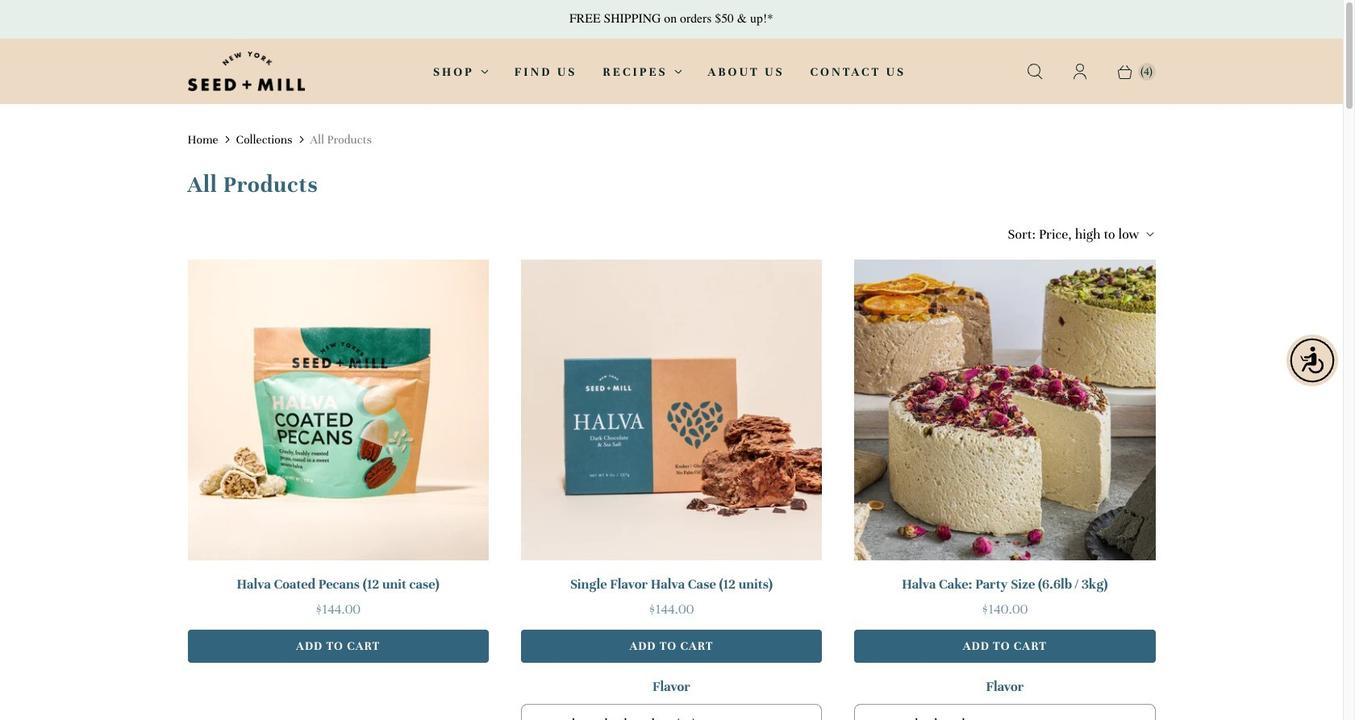 Task type: describe. For each thing, give the bounding box(es) containing it.
seed and mill logo image
[[188, 51, 305, 92]]

three festive halva cakes, one with a slice taken out of it. image
[[855, 260, 1156, 561]]

/products/halva 227g image
[[521, 260, 823, 561]]



Task type: vqa. For each thing, say whether or not it's contained in the screenshot.
Enter your email address... email field
no



Task type: locate. For each thing, give the bounding box(es) containing it.
search image
[[1025, 62, 1045, 81]]

/products/halva coated pecans 12 unit case image
[[188, 260, 489, 561]]

announcement element
[[0, 0, 1344, 38]]

my account image
[[1071, 62, 1090, 81]]



